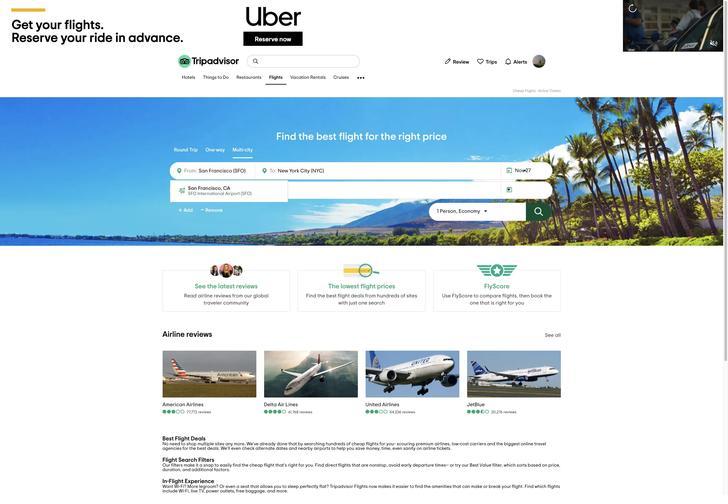 Task type: describe. For each thing, give the bounding box(es) containing it.
remove
[[206, 208, 223, 213]]

with
[[338, 301, 348, 306]]

or
[[219, 485, 225, 490]]

airlines for united airlines
[[382, 402, 399, 408]]

snap
[[203, 464, 214, 468]]

54,236 reviews link
[[366, 410, 415, 415]]

find inside in-flight experience want wi-fi? more legroom? or even a seat that allows you to sleep perfectly flat? tripadvisor flights now makes it easier to find the amenities that can make or break your flight. find which flights include wi-fi, live tv, power outlets, free baggage, and more.
[[525, 485, 534, 490]]

and left "by"
[[289, 447, 297, 451]]

perfectly
[[300, 485, 319, 490]]

0 vertical spatial airline
[[538, 89, 549, 93]]

san
[[188, 186, 197, 191]]

1 vertical spatial -
[[201, 205, 204, 215]]

that inside best flight deals no need to shop multiple sites any more. we've already done that by searching hundreds of cheap flights for you– scouring premium airlines, low-cost carriers and the biggest online travel agencies for the best deals. we'll even check alternate dates and nearby airports to help you save money, time, even sanity on airline tickets.
[[289, 442, 297, 447]]

review link
[[442, 55, 472, 68]]

to left the shop on the bottom of the page
[[181, 442, 185, 447]]

right inside use flyscore to compare flights, then book the one that is right for you
[[496, 301, 507, 306]]

global
[[253, 294, 269, 299]]

airline inside read airline reviews from our global traveler community
[[198, 294, 213, 299]]

restaurants link
[[233, 71, 265, 85]]

no
[[162, 442, 169, 447]]

the lowest flight prices
[[328, 284, 395, 290]]

compare
[[480, 294, 501, 299]]

include
[[162, 490, 178, 494]]

united airlines
[[366, 402, 399, 408]]

one-
[[205, 148, 216, 153]]

united
[[366, 402, 381, 408]]

factors.
[[214, 468, 230, 473]]

shop
[[186, 442, 197, 447]]

to:
[[270, 168, 276, 174]]

trips
[[486, 59, 497, 65]]

1 person , economy
[[437, 209, 480, 214]]

0 vertical spatial -
[[537, 89, 538, 93]]

live
[[191, 490, 198, 494]]

things to do
[[203, 75, 229, 80]]

flat?
[[320, 485, 329, 490]]

read airline reviews from our global traveler community
[[184, 294, 269, 306]]

our inside the flight search filters our filters make it a snap to easily find the cheap flight that's right for you. find direct flights that are nonstop, avoid early departure times— or try our best value filter, which sorts based on price, duration, and additional factors.
[[462, 464, 469, 468]]

more
[[187, 485, 198, 490]]

american
[[162, 402, 185, 408]]

save
[[355, 447, 365, 451]]

flight inside the flight search filters our filters make it a snap to easily find the cheap flight that's right for you. find direct flights that are nonstop, avoid early departure times— or try our best value filter, which sorts based on price, duration, and additional factors.
[[264, 464, 275, 468]]

or inside in-flight experience want wi-fi? more legroom? or even a seat that allows you to sleep perfectly flat? tripadvisor flights now makes it easier to find the amenities that can make or break your flight. find which flights include wi-fi, live tv, power outlets, free baggage, and more.
[[483, 485, 488, 490]]

easily
[[220, 464, 232, 468]]

0 vertical spatial flyscore
[[484, 284, 510, 290]]

do
[[223, 75, 229, 80]]

airport
[[225, 192, 240, 196]]

deals
[[191, 437, 206, 442]]

the inside in-flight experience want wi-fi? more legroom? or even a seat that allows you to sleep perfectly flat? tripadvisor flights now makes it easier to find the amenities that can make or break your flight. find which flights include wi-fi, live tv, power outlets, free baggage, and more.
[[424, 485, 431, 490]]

flight for for
[[339, 132, 363, 142]]

see for see the latest reviews
[[195, 284, 206, 290]]

vacation rentals link
[[287, 71, 330, 85]]

amenities
[[432, 485, 452, 490]]

francisco,
[[198, 186, 222, 191]]

you.
[[305, 464, 314, 468]]

read
[[184, 294, 197, 299]]

fi,
[[185, 490, 190, 494]]

flight inside the flight search filters our filters make it a snap to easily find the cheap flight that's right for you. find direct flights that are nonstop, avoid early departure times— or try our best value filter, which sorts based on price, duration, and additional factors.
[[162, 458, 177, 464]]

delta
[[264, 402, 277, 408]]

from inside read airline reviews from our global traveler community
[[232, 294, 243, 299]]

flights inside flights link
[[269, 75, 283, 80]]

your
[[502, 485, 511, 490]]

traveler community
[[204, 301, 249, 306]]

find inside find the best flight deals from hundreds of sites with just one search
[[306, 294, 316, 299]]

even right we'll
[[231, 447, 241, 451]]

one search
[[358, 301, 385, 306]]

61,768 reviews link
[[264, 410, 312, 415]]

you inside in-flight experience want wi-fi? more legroom? or even a seat that allows you to sleep perfectly flat? tripadvisor flights now makes it easier to find the amenities that can make or break your flight. find which flights include wi-fi, live tv, power outlets, free baggage, and more.
[[274, 485, 281, 490]]

allows
[[260, 485, 273, 490]]

the inside use flyscore to compare flights, then book the one that is right for you
[[544, 294, 552, 299]]

profile picture image
[[532, 55, 545, 68]]

already
[[260, 442, 276, 447]]

book
[[531, 294, 543, 299]]

sleep
[[288, 485, 299, 490]]

reviews for 20,276 reviews
[[504, 411, 517, 415]]

1 vertical spatial airline
[[162, 331, 185, 339]]

right inside the flight search filters our filters make it a snap to easily find the cheap flight that's right for you. find direct flights that are nonstop, avoid early departure times— or try our best value filter, which sorts based on price, duration, and additional factors.
[[288, 464, 298, 468]]

hundreds inside best flight deals no need to shop multiple sites any more. we've already done that by searching hundreds of cheap flights for you– scouring premium airlines, low-cost carriers and the biggest online travel agencies for the best deals. we'll even check alternate dates and nearby airports to help you save money, time, even sanity on airline tickets.
[[326, 442, 345, 447]]

54,236
[[390, 411, 401, 415]]

hundreds inside find the best flight deals from hundreds of sites with just one search
[[377, 294, 400, 299]]

duration,
[[162, 468, 181, 473]]

find the best flight deals from hundreds of sites with just one search
[[306, 294, 417, 306]]

61,768
[[288, 411, 299, 415]]

low-
[[452, 442, 460, 447]]

to inside use flyscore to compare flights, then book the one that is right for you
[[474, 294, 479, 299]]

see the latest reviews
[[195, 284, 258, 290]]

77,772
[[187, 411, 197, 415]]

then
[[519, 294, 530, 299]]

cheap inside best flight deals no need to shop multiple sites any more. we've already done that by searching hundreds of cheap flights for you– scouring premium airlines, low-cost carriers and the biggest online travel agencies for the best deals. we'll even check alternate dates and nearby airports to help you save money, time, even sanity on airline tickets.
[[352, 442, 365, 447]]

0 vertical spatial from where? text field
[[197, 167, 251, 176]]

reviews inside read airline reviews from our global traveler community
[[214, 294, 231, 299]]

cost
[[460, 442, 469, 447]]

vacation rentals
[[290, 75, 326, 80]]

and right 'carriers'
[[487, 442, 495, 447]]

tickets
[[549, 89, 561, 93]]

advertisement region
[[0, 0, 723, 52]]

to inside the flight search filters our filters make it a snap to easily find the cheap flight that's right for you. find direct flights that are nonstop, avoid early departure times— or try our best value filter, which sorts based on price, duration, and additional factors.
[[215, 464, 219, 468]]

direct
[[325, 464, 337, 468]]

flight for best
[[175, 437, 190, 442]]

cheap
[[513, 89, 524, 93]]

american airlines link
[[162, 402, 211, 408]]

price,
[[548, 464, 560, 468]]

in-
[[162, 479, 169, 485]]

3 of 5 bubbles image for united
[[366, 410, 388, 415]]

reviews for airline reviews
[[186, 331, 212, 339]]

delta air lines link
[[264, 402, 312, 408]]

of inside best flight deals no need to shop multiple sites any more. we've already done that by searching hundreds of cheap flights for you– scouring premium airlines, low-cost carriers and the biggest online travel agencies for the best deals. we'll even check alternate dates and nearby airports to help you save money, time, even sanity on airline tickets.
[[346, 442, 351, 447]]

alerts
[[514, 59, 527, 65]]

more. inside best flight deals no need to shop multiple sites any more. we've already done that by searching hundreds of cheap flights for you– scouring premium airlines, low-cost carriers and the biggest online travel agencies for the best deals. we'll even check alternate dates and nearby airports to help you save money, time, even sanity on airline tickets.
[[234, 442, 246, 447]]

check
[[242, 447, 255, 451]]

flyscore inside use flyscore to compare flights, then book the one that is right for you
[[452, 294, 473, 299]]

our inside read airline reviews from our global traveler community
[[244, 294, 252, 299]]

tickets.
[[437, 447, 451, 451]]

flight search filters our filters make it a snap to easily find the cheap flight that's right for you. find direct flights that are nonstop, avoid early departure times— or try our best value filter, which sorts based on price, duration, and additional factors.
[[162, 458, 560, 473]]

the inside the flight search filters our filters make it a snap to easily find the cheap flight that's right for you. find direct flights that are nonstop, avoid early departure times— or try our best value filter, which sorts based on price, duration, and additional factors.
[[242, 464, 249, 468]]

flight prices
[[361, 284, 395, 290]]

on inside the flight search filters our filters make it a snap to easily find the cheap flight that's right for you. find direct flights that are nonstop, avoid early departure times— or try our best value filter, which sorts based on price, duration, and additional factors.
[[542, 464, 547, 468]]

best for for
[[316, 132, 337, 142]]

that inside the flight search filters our filters make it a snap to easily find the cheap flight that's right for you. find direct flights that are nonstop, avoid early departure times— or try our best value filter, which sorts based on price, duration, and additional factors.
[[352, 464, 360, 468]]

baggage,
[[245, 490, 266, 494]]

easier
[[396, 485, 409, 490]]

flight for deals
[[338, 294, 350, 299]]

now
[[369, 485, 377, 490]]

our
[[162, 464, 170, 468]]

air
[[278, 402, 284, 408]]

multi-city
[[233, 148, 253, 153]]

find inside the flight search filters our filters make it a snap to easily find the cheap flight that's right for you. find direct flights that are nonstop, avoid early departure times— or try our best value filter, which sorts based on price, duration, and additional factors.
[[233, 464, 241, 468]]

united airlines link
[[366, 402, 415, 408]]

make inside in-flight experience want wi-fi? more legroom? or even a seat that allows you to sleep perfectly flat? tripadvisor flights now makes it easier to find the amenities that can make or break your flight. find which flights include wi-fi, live tv, power outlets, free baggage, and more.
[[471, 485, 482, 490]]

deals.
[[207, 447, 220, 451]]

lines
[[286, 402, 298, 408]]



Task type: vqa. For each thing, say whether or not it's contained in the screenshot.


Task type: locate. For each thing, give the bounding box(es) containing it.
0 horizontal spatial right
[[288, 464, 298, 468]]

a left snap
[[199, 464, 202, 468]]

- left remove
[[201, 205, 204, 215]]

that left 'are'
[[352, 464, 360, 468]]

early
[[401, 464, 412, 468]]

carriers
[[470, 442, 486, 447]]

any
[[225, 442, 233, 447]]

1 horizontal spatial a
[[237, 485, 239, 490]]

right left price
[[398, 132, 420, 142]]

1 horizontal spatial cheap
[[352, 442, 365, 447]]

1 horizontal spatial of
[[401, 294, 405, 299]]

tripadvisor image
[[178, 55, 239, 68]]

and inside the flight search filters our filters make it a snap to easily find the cheap flight that's right for you. find direct flights that are nonstop, avoid early departure times— or try our best value filter, which sorts based on price, duration, and additional factors.
[[182, 468, 191, 473]]

you
[[347, 447, 354, 451], [274, 485, 281, 490]]

0 vertical spatial more.
[[234, 442, 246, 447]]

To where? text field
[[276, 167, 336, 175], [256, 186, 313, 195]]

which inside the flight search filters our filters make it a snap to easily find the cheap flight that's right for you. find direct flights that are nonstop, avoid early departure times— or try our best value filter, which sorts based on price, duration, and additional factors.
[[504, 464, 516, 468]]

to left help
[[331, 447, 336, 451]]

27
[[526, 168, 531, 173]]

1 horizontal spatial which
[[535, 485, 547, 490]]

done
[[277, 442, 288, 447]]

avoid
[[389, 464, 400, 468]]

by
[[298, 442, 303, 447]]

3 of 5 bubbles image down united
[[366, 410, 388, 415]]

airlines up 77,772
[[186, 402, 204, 408]]

filter,
[[493, 464, 503, 468]]

airlines
[[186, 402, 204, 408], [382, 402, 399, 408]]

one-way link
[[205, 143, 225, 158]]

hundreds right 'searching'
[[326, 442, 345, 447]]

0 vertical spatial or
[[450, 464, 454, 468]]

reviews
[[236, 284, 258, 290], [214, 294, 231, 299], [186, 331, 212, 339], [299, 411, 312, 415], [198, 411, 211, 415], [402, 411, 415, 415], [504, 411, 517, 415]]

searching
[[304, 442, 325, 447]]

77,772 reviews
[[187, 411, 211, 415]]

1 horizontal spatial sites
[[407, 294, 417, 299]]

1 horizontal spatial flights
[[354, 485, 368, 490]]

search image
[[252, 58, 259, 65]]

sites inside find the best flight deals from hundreds of sites with just one search
[[407, 294, 417, 299]]

0 vertical spatial airline
[[198, 294, 213, 299]]

0 horizontal spatial of
[[346, 442, 351, 447]]

1 vertical spatial to where? text field
[[256, 186, 313, 195]]

2 horizontal spatial right
[[496, 301, 507, 306]]

(sfo)
[[241, 192, 252, 196]]

hundreds down "flight prices" at the bottom
[[377, 294, 400, 299]]

reviews inside "link"
[[504, 411, 517, 415]]

1 vertical spatial flyscore
[[452, 294, 473, 299]]

0 horizontal spatial our
[[244, 294, 252, 299]]

see for see all
[[545, 333, 554, 338]]

you right help
[[347, 447, 354, 451]]

from up one search
[[365, 294, 376, 299]]

0 vertical spatial you
[[347, 447, 354, 451]]

flights inside in-flight experience want wi-fi? more legroom? or even a seat that allows you to sleep perfectly flat? tripadvisor flights now makes it easier to find the amenities that can make or break your flight. find which flights include wi-fi, live tv, power outlets, free baggage, and more.
[[548, 485, 560, 490]]

experience
[[185, 479, 214, 485]]

a inside the flight search filters our filters make it a snap to easily find the cheap flight that's right for you. find direct flights that are nonstop, avoid early departure times— or try our best value filter, which sorts based on price, duration, and additional factors.
[[199, 464, 202, 468]]

0 vertical spatial of
[[401, 294, 405, 299]]

0 vertical spatial flight
[[175, 437, 190, 442]]

flight up the duration, on the bottom left of page
[[162, 458, 177, 464]]

on inside best flight deals no need to shop multiple sites any more. we've already done that by searching hundreds of cheap flights for you– scouring premium airlines, low-cost carriers and the biggest online travel agencies for the best deals. we'll even check alternate dates and nearby airports to help you save money, time, even sanity on airline tickets.
[[417, 447, 422, 451]]

1 horizontal spatial our
[[462, 464, 469, 468]]

to right easier
[[410, 485, 414, 490]]

even right time,
[[393, 447, 402, 451]]

that left "by"
[[289, 442, 297, 447]]

and
[[487, 442, 495, 447], [289, 447, 297, 451], [182, 468, 191, 473], [267, 490, 275, 494]]

and right baggage,
[[267, 490, 275, 494]]

wi- left more on the bottom
[[179, 490, 185, 494]]

flights down the price,
[[548, 485, 560, 490]]

and inside in-flight experience want wi-fi? more legroom? or even a seat that allows you to sleep perfectly flat? tripadvisor flights now makes it easier to find the amenities that can make or break your flight. find which flights include wi-fi, live tv, power outlets, free baggage, and more.
[[267, 490, 275, 494]]

1 horizontal spatial -
[[537, 89, 538, 93]]

flight up include
[[169, 479, 184, 485]]

find right easily
[[233, 464, 241, 468]]

more. right 'allows'
[[276, 490, 288, 494]]

0 vertical spatial to where? text field
[[276, 167, 336, 175]]

biggest
[[504, 442, 520, 447]]

1 vertical spatial which
[[535, 485, 547, 490]]

1 vertical spatial on
[[542, 464, 547, 468]]

from up traveler community
[[232, 294, 243, 299]]

it inside in-flight experience want wi-fi? more legroom? or even a seat that allows you to sleep perfectly flat? tripadvisor flights now makes it easier to find the amenities that can make or break your flight. find which flights include wi-fi, live tv, power outlets, free baggage, and more.
[[392, 485, 395, 490]]

which left sorts
[[504, 464, 516, 468]]

airline reviews
[[162, 331, 212, 339]]

or left break
[[483, 485, 488, 490]]

see
[[195, 284, 206, 290], [545, 333, 554, 338]]

1 vertical spatial flights
[[525, 89, 536, 93]]

1 vertical spatial flights
[[338, 464, 351, 468]]

0 horizontal spatial cheap
[[250, 464, 263, 468]]

multi-
[[233, 148, 245, 153]]

our left global
[[244, 294, 252, 299]]

premium
[[416, 442, 434, 447]]

0 horizontal spatial or
[[450, 464, 454, 468]]

3 of 5 bubbles image
[[162, 410, 185, 415], [366, 410, 388, 415]]

0 vertical spatial on
[[417, 447, 422, 451]]

from inside find the best flight deals from hundreds of sites with just one search
[[365, 294, 376, 299]]

more. right the any
[[234, 442, 246, 447]]

see left all
[[545, 333, 554, 338]]

sites
[[407, 294, 417, 299], [215, 442, 224, 447]]

airports
[[314, 447, 330, 451]]

cheap left money,
[[352, 442, 365, 447]]

best flight deals no need to shop multiple sites any more. we've already done that by searching hundreds of cheap flights for you– scouring premium airlines, low-cost carriers and the biggest online travel agencies for the best deals. we'll even check alternate dates and nearby airports to help you save money, time, even sanity on airline tickets.
[[162, 437, 546, 451]]

make inside the flight search filters our filters make it a snap to easily find the cheap flight that's right for you. find direct flights that are nonstop, avoid early departure times— or try our best value filter, which sorts based on price, duration, and additional factors.
[[184, 464, 195, 468]]

nearby
[[298, 447, 313, 451]]

it inside the flight search filters our filters make it a snap to easily find the cheap flight that's right for you. find direct flights that are nonstop, avoid early departure times— or try our best value filter, which sorts based on price, duration, and additional factors.
[[196, 464, 199, 468]]

1 horizontal spatial you
[[347, 447, 354, 451]]

1 vertical spatial best
[[326, 294, 337, 299]]

review
[[453, 59, 469, 65]]

1 horizontal spatial hundreds
[[377, 294, 400, 299]]

sites for best
[[407, 294, 417, 299]]

0 horizontal spatial flights
[[269, 75, 283, 80]]

free
[[236, 490, 244, 494]]

dates
[[276, 447, 288, 451]]

best left value
[[470, 464, 479, 468]]

find right easier
[[415, 485, 423, 490]]

flight inside best flight deals no need to shop multiple sites any more. we've already done that by searching hundreds of cheap flights for you– scouring premium airlines, low-cost carriers and the biggest online travel agencies for the best deals. we'll even check alternate dates and nearby airports to help you save money, time, even sanity on airline tickets.
[[175, 437, 190, 442]]

3 of 5 bubbles image inside 54,236 reviews link
[[366, 410, 388, 415]]

1 horizontal spatial it
[[392, 485, 395, 490]]

reviews for 61,768 reviews
[[299, 411, 312, 415]]

flights left vacation
[[269, 75, 283, 80]]

to left sleep
[[282, 485, 287, 490]]

find inside in-flight experience want wi-fi? more legroom? or even a seat that allows you to sleep perfectly flat? tripadvisor flights now makes it easier to find the amenities that can make or break your flight. find which flights include wi-fi, live tv, power outlets, free baggage, and more.
[[415, 485, 423, 490]]

0 horizontal spatial airline
[[198, 294, 213, 299]]

2 vertical spatial right
[[288, 464, 298, 468]]

3 of 5 bubbles image inside 77,772 reviews link
[[162, 410, 185, 415]]

and down search
[[182, 468, 191, 473]]

american airlines
[[162, 402, 204, 408]]

2 airlines from the left
[[382, 402, 399, 408]]

0 vertical spatial sites
[[407, 294, 417, 299]]

agencies
[[162, 447, 182, 451]]

2 vertical spatial best
[[197, 447, 206, 451]]

1 vertical spatial flight
[[338, 294, 350, 299]]

airlines inside united airlines link
[[382, 402, 399, 408]]

3 of 5 bubbles image for american
[[162, 410, 185, 415]]

0 vertical spatial a
[[199, 464, 202, 468]]

make right "filters"
[[184, 464, 195, 468]]

1 vertical spatial it
[[392, 485, 395, 490]]

makes
[[378, 485, 391, 490]]

1 horizontal spatial from
[[365, 294, 376, 299]]

flight inside in-flight experience want wi-fi? more legroom? or even a seat that allows you to sleep perfectly flat? tripadvisor flights now makes it easier to find the amenities that can make or break your flight. find which flights include wi-fi, live tv, power outlets, free baggage, and more.
[[169, 479, 184, 485]]

flight for in-
[[169, 479, 184, 485]]

1 horizontal spatial airline
[[423, 447, 436, 451]]

0 horizontal spatial 3 of 5 bubbles image
[[162, 410, 185, 415]]

that left is
[[480, 301, 490, 306]]

best inside best flight deals no need to shop multiple sites any more. we've already done that by searching hundreds of cheap flights for you– scouring premium airlines, low-cost carriers and the biggest online travel agencies for the best deals. we'll even check alternate dates and nearby airports to help you save money, time, even sanity on airline tickets.
[[197, 447, 206, 451]]

1 vertical spatial of
[[346, 442, 351, 447]]

on left the price,
[[542, 464, 547, 468]]

to up one
[[474, 294, 479, 299]]

0 vertical spatial find
[[233, 464, 241, 468]]

0 vertical spatial best
[[316, 132, 337, 142]]

sorts
[[517, 464, 527, 468]]

one
[[470, 301, 479, 306]]

2 horizontal spatial flights
[[525, 89, 536, 93]]

0 vertical spatial right
[[398, 132, 420, 142]]

1 horizontal spatial 3 of 5 bubbles image
[[366, 410, 388, 415]]

2 from from the left
[[365, 294, 376, 299]]

1 vertical spatial from where? text field
[[183, 186, 239, 195]]

sites for deals
[[215, 442, 224, 447]]

3 of 5 bubbles image down american
[[162, 410, 185, 415]]

1 horizontal spatial on
[[542, 464, 547, 468]]

make right can
[[471, 485, 482, 490]]

for inside the flight search filters our filters make it a snap to easily find the cheap flight that's right for you. find direct flights that are nonstop, avoid early departure times— or try our best value filter, which sorts based on price, duration, and additional factors.
[[299, 464, 304, 468]]

a inside in-flight experience want wi-fi? more legroom? or even a seat that allows you to sleep perfectly flat? tripadvisor flights now makes it easier to find the amenities that can make or break your flight. find which flights include wi-fi, live tv, power outlets, free baggage, and more.
[[237, 485, 239, 490]]

that inside use flyscore to compare flights, then book the one that is right for you
[[480, 301, 490, 306]]

2 vertical spatial flight
[[264, 464, 275, 468]]

departure
[[413, 464, 434, 468]]

reviews for 54,236 reviews
[[402, 411, 415, 415]]

filters
[[171, 464, 183, 468]]

1 horizontal spatial right
[[398, 132, 420, 142]]

1 vertical spatial right
[[496, 301, 507, 306]]

help
[[337, 447, 346, 451]]

From where? text field
[[197, 167, 251, 176], [183, 186, 239, 195]]

seat
[[240, 485, 249, 490]]

None search field
[[247, 56, 359, 67]]

flight inside find the best flight deals from hundreds of sites with just one search
[[338, 294, 350, 299]]

flights left the now
[[354, 485, 368, 490]]

0 horizontal spatial find
[[233, 464, 241, 468]]

which down based
[[535, 485, 547, 490]]

0 vertical spatial flight
[[339, 132, 363, 142]]

1 horizontal spatial make
[[471, 485, 482, 490]]

things
[[203, 75, 217, 80]]

0 vertical spatial cheap
[[352, 442, 365, 447]]

filters
[[198, 458, 214, 464]]

it left snap
[[196, 464, 199, 468]]

vacation
[[290, 75, 309, 80]]

0 vertical spatial it
[[196, 464, 199, 468]]

flights inside best flight deals no need to shop multiple sites any more. we've already done that by searching hundreds of cheap flights for you– scouring premium airlines, low-cost carriers and the biggest online travel agencies for the best deals. we'll even check alternate dates and nearby airports to help you save money, time, even sanity on airline tickets.
[[366, 442, 379, 447]]

1 vertical spatial flight
[[162, 458, 177, 464]]

1 horizontal spatial see
[[545, 333, 554, 338]]

best
[[162, 437, 174, 442], [470, 464, 479, 468]]

that left can
[[453, 485, 461, 490]]

1 vertical spatial see
[[545, 333, 554, 338]]

time,
[[382, 447, 392, 451]]

20,276
[[491, 411, 503, 415]]

even
[[231, 447, 241, 451], [393, 447, 402, 451], [226, 485, 236, 490]]

airlines up 54,236 reviews link
[[382, 402, 399, 408]]

of
[[401, 294, 405, 299], [346, 442, 351, 447]]

hundreds
[[377, 294, 400, 299], [326, 442, 345, 447]]

flights right save
[[366, 442, 379, 447]]

you right 'allows'
[[274, 485, 281, 490]]

1 vertical spatial best
[[470, 464, 479, 468]]

0 vertical spatial our
[[244, 294, 252, 299]]

airlines,
[[435, 442, 451, 447]]

0 vertical spatial which
[[504, 464, 516, 468]]

0 horizontal spatial best
[[162, 437, 174, 442]]

see up read
[[195, 284, 206, 290]]

1 vertical spatial our
[[462, 464, 469, 468]]

1 horizontal spatial flights
[[366, 442, 379, 447]]

the inside find the best flight deals from hundreds of sites with just one search
[[318, 294, 325, 299]]

flight
[[175, 437, 190, 442], [162, 458, 177, 464], [169, 479, 184, 485]]

times—
[[435, 464, 449, 468]]

which inside in-flight experience want wi-fi? more legroom? or even a seat that allows you to sleep perfectly flat? tripadvisor flights now makes it easier to find the amenities that can make or break your flight. find which flights include wi-fi, live tv, power outlets, free baggage, and more.
[[535, 485, 547, 490]]

flights right cheap
[[525, 89, 536, 93]]

0 vertical spatial flights
[[366, 442, 379, 447]]

round trip
[[174, 148, 198, 153]]

flight.
[[512, 485, 524, 490]]

city
[[245, 148, 253, 153]]

more. inside in-flight experience want wi-fi? more legroom? or even a seat that allows you to sleep perfectly flat? tripadvisor flights now makes it easier to find the amenities that can make or break your flight. find which flights include wi-fi, live tv, power outlets, free baggage, and more.
[[276, 490, 288, 494]]

cheap down check
[[250, 464, 263, 468]]

is
[[491, 301, 495, 306]]

1 horizontal spatial airline
[[538, 89, 549, 93]]

best for deals
[[326, 294, 337, 299]]

to left do
[[218, 75, 222, 80]]

to inside 'link'
[[218, 75, 222, 80]]

1 vertical spatial airline
[[423, 447, 436, 451]]

airline inside best flight deals no need to shop multiple sites any more. we've already done that by searching hundreds of cheap flights for you– scouring premium airlines, low-cost carriers and the biggest online travel agencies for the best deals. we'll even check alternate dates and nearby airports to help you save money, time, even sanity on airline tickets.
[[423, 447, 436, 451]]

rentals
[[310, 75, 326, 80]]

best inside the flight search filters our filters make it a snap to easily find the cheap flight that's right for you. find direct flights that are nonstop, avoid early departure times— or try our best value filter, which sorts based on price, duration, and additional factors.
[[470, 464, 479, 468]]

1 horizontal spatial more.
[[276, 490, 288, 494]]

0 horizontal spatial it
[[196, 464, 199, 468]]

flights inside the flight search filters our filters make it a snap to easily find the cheap flight that's right for you. find direct flights that are nonstop, avoid early departure times— or try our best value filter, which sorts based on price, duration, and additional factors.
[[338, 464, 351, 468]]

0 horizontal spatial from
[[232, 294, 243, 299]]

additional
[[192, 468, 213, 473]]

airlines for american airlines
[[186, 402, 204, 408]]

of inside find the best flight deals from hundreds of sites with just one search
[[401, 294, 405, 299]]

4 of 5 bubbles image
[[264, 410, 287, 415]]

2 vertical spatial flight
[[169, 479, 184, 485]]

see all link
[[545, 333, 561, 338]]

flights right direct
[[338, 464, 351, 468]]

1 3 of 5 bubbles image from the left
[[162, 410, 185, 415]]

0 vertical spatial flights
[[269, 75, 283, 80]]

1 vertical spatial hundreds
[[326, 442, 345, 447]]

nov 27
[[515, 168, 531, 173]]

cruises link
[[330, 71, 353, 85]]

airline left tickets.
[[423, 447, 436, 451]]

you–
[[386, 442, 396, 447]]

legroom?
[[199, 485, 218, 490]]

nonstop,
[[369, 464, 388, 468]]

round trip link
[[174, 143, 198, 158]]

you inside best flight deals no need to shop multiple sites any more. we've already done that by searching hundreds of cheap flights for you– scouring premium airlines, low-cost carriers and the biggest online travel agencies for the best deals. we'll even check alternate dates and nearby airports to help you save money, time, even sanity on airline tickets.
[[347, 447, 354, 451]]

even inside in-flight experience want wi-fi? more legroom? or even a seat that allows you to sleep perfectly flat? tripadvisor flights now makes it easier to find the amenities that can make or break your flight. find which flights include wi-fi, live tv, power outlets, free baggage, and more.
[[226, 485, 236, 490]]

a left seat
[[237, 485, 239, 490]]

it left easier
[[392, 485, 395, 490]]

reviews for 77,772 reviews
[[198, 411, 211, 415]]

we'll
[[221, 447, 230, 451]]

flyscore
[[484, 284, 510, 290], [452, 294, 473, 299]]

to right snap
[[215, 464, 219, 468]]

flight up the 'agencies'
[[175, 437, 190, 442]]

3.5 of 5 bubbles image
[[467, 410, 490, 415]]

alerts link
[[502, 55, 530, 68]]

right right is
[[496, 301, 507, 306]]

cheap inside the flight search filters our filters make it a snap to easily find the cheap flight that's right for you. find direct flights that are nonstop, avoid early departure times— or try our best value filter, which sorts based on price, duration, and additional factors.
[[250, 464, 263, 468]]

0 horizontal spatial flyscore
[[452, 294, 473, 299]]

sites inside best flight deals no need to shop multiple sites any more. we've already done that by searching hundreds of cheap flights for you– scouring premium airlines, low-cost carriers and the biggest online travel agencies for the best deals. we'll even check alternate dates and nearby airports to help you save money, time, even sanity on airline tickets.
[[215, 442, 224, 447]]

-
[[537, 89, 538, 93], [201, 205, 204, 215]]

use
[[442, 294, 451, 299]]

our right the try at the bottom of the page
[[462, 464, 469, 468]]

best inside best flight deals no need to shop multiple sites any more. we've already done that by searching hundreds of cheap flights for you– scouring premium airlines, low-cost carriers and the biggest online travel agencies for the best deals. we'll even check alternate dates and nearby airports to help you save money, time, even sanity on airline tickets.
[[162, 437, 174, 442]]

1 horizontal spatial find
[[415, 485, 423, 490]]

1 horizontal spatial airlines
[[382, 402, 399, 408]]

tripadvisor
[[330, 485, 353, 490]]

on right sanity
[[417, 447, 422, 451]]

that right seat
[[250, 485, 259, 490]]

find
[[233, 464, 241, 468], [415, 485, 423, 490]]

2 vertical spatial flights
[[548, 485, 560, 490]]

0 vertical spatial see
[[195, 284, 206, 290]]

1 vertical spatial or
[[483, 485, 488, 490]]

the
[[299, 132, 314, 142], [381, 132, 396, 142], [207, 284, 217, 290], [318, 294, 325, 299], [544, 294, 552, 299], [496, 442, 503, 447], [189, 447, 196, 451], [242, 464, 249, 468], [424, 485, 431, 490]]

1 horizontal spatial flyscore
[[484, 284, 510, 290]]

even right or
[[226, 485, 236, 490]]

1 horizontal spatial or
[[483, 485, 488, 490]]

1 vertical spatial find
[[415, 485, 423, 490]]

1 vertical spatial sites
[[215, 442, 224, 447]]

flights inside in-flight experience want wi-fi? more legroom? or even a seat that allows you to sleep perfectly flat? tripadvisor flights now makes it easier to find the amenities that can make or break your flight. find which flights include wi-fi, live tv, power outlets, free baggage, and more.
[[354, 485, 368, 490]]

1 airlines from the left
[[186, 402, 204, 408]]

in-flight experience want wi-fi? more legroom? or even a seat that allows you to sleep perfectly flat? tripadvisor flights now makes it easier to find the amenities that can make or break your flight. find which flights include wi-fi, live tv, power outlets, free baggage, and more.
[[162, 479, 560, 494]]

1 vertical spatial make
[[471, 485, 482, 490]]

we've
[[247, 442, 259, 447]]

right right that's
[[288, 464, 298, 468]]

sanity
[[403, 447, 416, 451]]

scouring
[[397, 442, 415, 447]]

or left the try at the bottom of the page
[[450, 464, 454, 468]]

61,768 reviews
[[288, 411, 312, 415]]

best up the 'agencies'
[[162, 437, 174, 442]]

best inside find the best flight deals from hundreds of sites with just one search
[[326, 294, 337, 299]]

0 horizontal spatial -
[[201, 205, 204, 215]]

0 horizontal spatial you
[[274, 485, 281, 490]]

airlines inside american airlines link
[[186, 402, 204, 408]]

1 vertical spatial more.
[[276, 490, 288, 494]]

77,772 reviews link
[[162, 410, 211, 415]]

airline right read
[[198, 294, 213, 299]]

or inside the flight search filters our filters make it a snap to easily find the cheap flight that's right for you. find direct flights that are nonstop, avoid early departure times— or try our best value filter, which sorts based on price, duration, and additional factors.
[[450, 464, 454, 468]]

0 vertical spatial make
[[184, 464, 195, 468]]

find inside the flight search filters our filters make it a snap to easily find the cheap flight that's right for you. find direct flights that are nonstop, avoid early departure times— or try our best value filter, which sorts based on price, duration, and additional factors.
[[315, 464, 324, 468]]

search
[[178, 458, 197, 464]]

flyscore up one
[[452, 294, 473, 299]]

nov
[[515, 168, 525, 173]]

2 3 of 5 bubbles image from the left
[[366, 410, 388, 415]]

- left tickets
[[537, 89, 538, 93]]

1 from from the left
[[232, 294, 243, 299]]

flyscore up 'compare'
[[484, 284, 510, 290]]

add
[[184, 208, 193, 213]]

0 horizontal spatial on
[[417, 447, 422, 451]]

0 horizontal spatial which
[[504, 464, 516, 468]]

wi- right want
[[174, 485, 181, 490]]

use flyscore to compare flights, then book the one that is right for you
[[442, 294, 552, 306]]

2 horizontal spatial flights
[[548, 485, 560, 490]]



